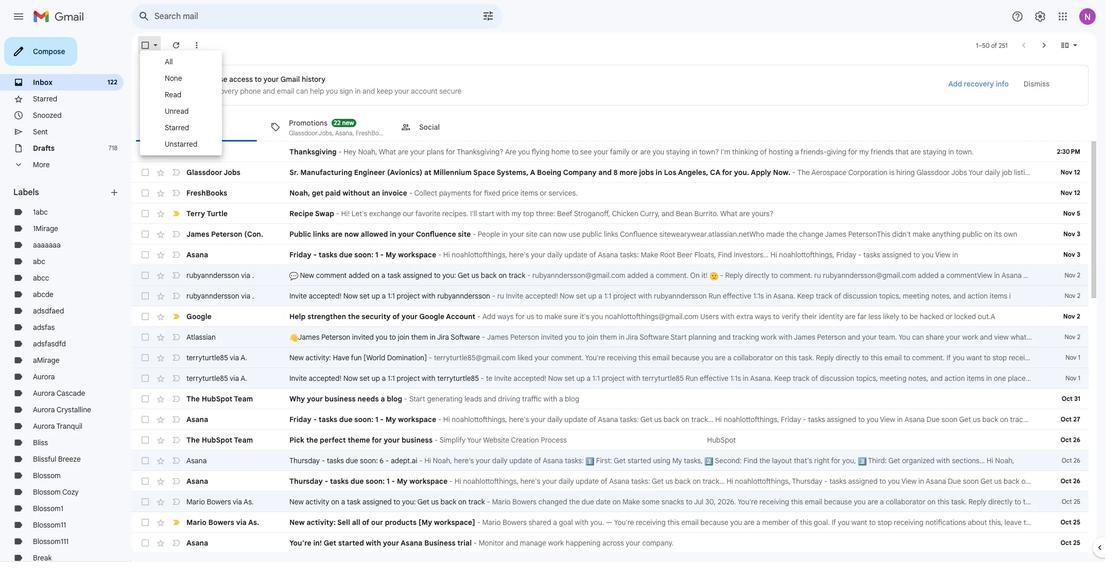 Task type: vqa. For each thing, say whether or not it's contained in the screenshot.
the '1:58'
no



Task type: locate. For each thing, give the bounding box(es) containing it.
1 vertical spatial discussion
[[820, 374, 855, 383]]

view for friday
[[881, 415, 896, 425]]

2 26 from the top
[[1074, 457, 1081, 465]]

sr. manufacturing engineer (avionics) at millennium space systems, a boeing company and 8 more jobs in los angeles, ca for you. apply now. -
[[290, 168, 798, 177]]

burrito.
[[695, 209, 719, 218]]

69 ͏ from the left
[[704, 189, 705, 198]]

a.
[[241, 353, 247, 363], [241, 374, 247, 383]]

3 26 from the top
[[1074, 478, 1081, 485]]

aurora for aurora link on the bottom left of page
[[33, 373, 55, 382]]

google
[[187, 312, 212, 322], [420, 312, 445, 322]]

advanced search options image
[[478, 6, 499, 26]]

jul
[[694, 498, 704, 507]]

new for new comment added on a task assigned to you: get us back on track
[[300, 271, 314, 280]]

0 horizontal spatial started
[[338, 539, 364, 548]]

your down traffic
[[531, 415, 546, 425]]

due down 'theme'
[[346, 457, 358, 466]]

20 row from the top
[[132, 533, 1089, 554]]

0 vertical spatial due
[[927, 415, 940, 425]]

add right "account"
[[483, 312, 496, 322]]

17 ͏ from the left
[[608, 189, 609, 198]]

rubyanndersson via . for rubyanndersson@gmail.com added a comment. on it!
[[187, 271, 254, 280]]

4 aurora from the top
[[33, 422, 55, 431]]

make left root at the right top of the page
[[641, 250, 659, 260]]

sign
[[340, 87, 353, 96]]

on
[[985, 230, 993, 239], [372, 271, 380, 280], [499, 271, 507, 280], [1079, 271, 1088, 280], [775, 353, 784, 363], [682, 415, 690, 425], [1001, 415, 1009, 425], [693, 477, 701, 486], [1022, 477, 1030, 486], [331, 498, 340, 507], [459, 498, 467, 507], [613, 498, 621, 507], [928, 498, 936, 507]]

0 vertical spatial effective
[[723, 292, 752, 301]]

row containing google
[[132, 307, 1089, 327]]

asana,
[[335, 129, 354, 137]]

0 horizontal spatial view
[[881, 415, 896, 425]]

1 vertical spatial task.
[[952, 498, 967, 507]]

soon up third: get organized with sections… hi noah,
[[942, 415, 958, 425]]

social
[[419, 122, 440, 132]]

0 vertical spatial topics,
[[880, 292, 902, 301]]

topics, for in
[[857, 374, 879, 383]]

soon: down allowed
[[355, 250, 374, 260]]

1 horizontal spatial make
[[641, 250, 659, 260]]

meeting down team.
[[880, 374, 907, 383]]

1 horizontal spatial now
[[554, 230, 567, 239]]

recovery
[[964, 79, 995, 89], [210, 87, 238, 96]]

1 staying from the left
[[667, 147, 690, 157]]

row containing glassdoor jobs
[[132, 162, 1089, 183]]

blog right needs
[[387, 395, 402, 404]]

66 ͏ from the left
[[698, 189, 700, 198]]

read right ican
[[203, 147, 221, 157]]

tasks up comment
[[319, 250, 338, 260]]

help
[[290, 312, 306, 322]]

friends-
[[801, 147, 827, 157]]

1 . from the top
[[252, 271, 254, 280]]

less
[[869, 312, 882, 322]]

update for hi noahlottofthings, here's your daily update of asana tasks: get us back on track… hi noahlottofthings, thursday - tasks assigned to you view in asana due soon get us back on track oct 27
[[576, 477, 599, 486]]

1 a. from the top
[[241, 353, 247, 363]]

read inside row
[[203, 147, 221, 157]]

here's up creation
[[509, 415, 529, 425]]

1 site from the left
[[458, 230, 471, 239]]

your right what
[[1029, 333, 1044, 342]]

0 vertical spatial stop
[[993, 353, 1008, 363]]

changed
[[539, 498, 567, 507]]

. for rubyanndersson@gmail.com added a comment. on it!
[[252, 271, 254, 280]]

0 horizontal spatial recovery
[[210, 87, 238, 96]]

4 ͏ from the left
[[584, 189, 585, 198]]

1 vertical spatial run
[[686, 374, 698, 383]]

25 for mario bowers shared a goal with you. — you're receiving this email because you are a member of this goal. if you want to stop receiving notifications about this, leave this goal. mb mario bowe
[[1074, 519, 1081, 527]]

rubyanndersson
[[187, 271, 239, 280], [187, 292, 239, 301], [438, 292, 491, 301], [654, 292, 707, 301]]

(avionics)
[[387, 168, 423, 177]]

0 horizontal spatial read
[[165, 90, 182, 99]]

0 horizontal spatial keep
[[775, 374, 791, 383]]

make
[[913, 230, 931, 239], [545, 312, 562, 322]]

unstarred
[[165, 140, 198, 149]]

3 row from the top
[[132, 183, 1089, 204]]

thursday for thursday - tasks due soon: 1 - my workspace - hi noahlottofthings, here's your daily update of asana tasks: get us back on track… hi noahlottofthings, thursday - tasks assigned to you view in asana due soon get us back on track oct 27
[[290, 477, 323, 486]]

stop
[[993, 353, 1008, 363], [878, 518, 893, 528]]

nov for collect payments for fixed price items or services. ͏ ͏ ͏ ͏ ͏ ͏ ͏ ͏ ͏ ͏ ͏ ͏ ͏ ͏ ͏ ͏ ͏ ͏ ͏ ͏ ͏ ͏ ͏ ͏ ͏ ͏ ͏ ͏ ͏ ͏ ͏ ͏ ͏ ͏ ͏ ͏ ͏ ͏ ͏ ͏ ͏ ͏ ͏ ͏ ͏ ͏ ͏ ͏ ͏ ͏ ͏ ͏ ͏ ͏ ͏ ͏ ͏ ͏ ͏ ͏ ͏ ͏ ͏ ͏ ͏ ͏ ͏ ͏ ͏ ͏ ͏ ͏ ͏ ͏ ͏
[[1061, 189, 1073, 197]]

1 down needs
[[376, 415, 379, 425]]

james down their
[[794, 333, 816, 342]]

tasks:
[[620, 250, 639, 260], [620, 415, 639, 425], [565, 457, 584, 466], [632, 477, 651, 486]]

glassdoor jobs, asana, freshbooks, atlassian, glassdoor
[[289, 129, 448, 137]]

your left 'gmail'
[[264, 75, 279, 84]]

asana. down the tracking
[[751, 374, 773, 383]]

1 vertical spatial 26
[[1074, 457, 1081, 465]]

row containing atlassian
[[132, 327, 1106, 348]]

0 horizontal spatial run
[[686, 374, 698, 383]]

nov 1 for terryturtle85@gmail.com liked your comment. you're receiving this email because you are a collaborator on this task. reply directly to this email to comment. if you want to stop receiving
[[1066, 354, 1081, 362]]

action left one
[[945, 374, 965, 383]]

keep for rubyanndersson
[[798, 292, 814, 301]]

2 row from the top
[[132, 162, 1089, 183]]

1 vertical spatial topics,
[[857, 374, 879, 383]]

them up the domination] in the bottom of the page
[[411, 333, 428, 342]]

5
[[1077, 210, 1081, 217]]

row containing terry turtle
[[132, 204, 1089, 224]]

7 row from the top
[[132, 265, 1099, 286]]

far
[[858, 312, 867, 322]]

0 horizontal spatial ru
[[498, 292, 504, 301]]

run for terryturtle85
[[686, 374, 698, 383]]

blossom for blossom link
[[33, 471, 61, 481]]

0 vertical spatial meeting
[[903, 292, 930, 301]]

2 vertical spatial 26
[[1074, 478, 1081, 485]]

swap
[[315, 209, 334, 218]]

bean
[[676, 209, 693, 218]]

oct for pick the perfect theme for your business - simplify your website creation process ‌ ‌ ‌ ‌ ‌ ‌ ‌ ‌ ‌ ‌ ‌ ‌ ‌ ‌ ‌ ‌ ‌ ‌ ‌ ‌ ‌ ‌ ‌ ‌ ‌ ‌ ‌ ‌ ‌ ‌ ‌ ‌ ‌ ‌ ‌ ‌ ‌ ‌ ‌ ‌ ‌ ‌ ‌ ‌ ‌ ‌ ‌ ‌ ‌ ‌ ‌ ‌ ‌ ‌ ‌ ‌ ‌ ‌ ‌ ‌ ‌ ‌ ‌ ‌ ‌ ‌ ‌ ‌ ‌ ‌ ‌ ‌ ‌ ‌ ‌ hubspot
[[1061, 436, 1072, 444]]

0 horizontal spatial glassdoor
[[187, 168, 222, 177]]

main content containing all
[[132, 33, 1106, 563]]

oct for thursday - tasks due soon: 1 - my workspace - hi noahlottofthings, here's your daily update of asana tasks: get us back on track… hi noahlottofthings, thursday - tasks assigned to you view in asana due soon get us back on track oct 27
[[1061, 478, 1072, 485]]

you: up 'products' in the left bottom of the page
[[402, 498, 416, 507]]

us up [my
[[431, 498, 439, 507]]

1 vertical spatial if
[[1100, 498, 1104, 507]]

2 added from the left
[[628, 271, 649, 280]]

None checkbox
[[140, 40, 150, 50], [140, 167, 150, 178], [140, 188, 150, 198], [140, 209, 150, 219], [140, 229, 150, 240], [140, 291, 150, 301], [140, 312, 150, 322], [140, 332, 150, 343], [140, 415, 150, 425], [140, 477, 150, 487], [140, 497, 150, 508], [140, 518, 150, 528], [140, 538, 150, 549], [140, 40, 150, 50], [140, 167, 150, 178], [140, 188, 150, 198], [140, 209, 150, 219], [140, 229, 150, 240], [140, 291, 150, 301], [140, 312, 150, 322], [140, 332, 150, 343], [140, 415, 150, 425], [140, 477, 150, 487], [140, 497, 150, 508], [140, 518, 150, 528], [140, 538, 150, 549]]

1 12 from the top
[[1075, 168, 1081, 176]]

website
[[483, 436, 510, 445]]

16 ͏ from the left
[[606, 189, 608, 198]]

perfect
[[320, 436, 346, 445]]

1 vertical spatial add
[[483, 312, 496, 322]]

activity: for have
[[306, 353, 331, 363]]

you inside you could lose access to your gmail history adding a recovery phone and email can help you sign in and keep your account secure
[[326, 87, 338, 96]]

1 vertical spatial 1:1s
[[731, 374, 741, 383]]

first: get started using my tasks,
[[595, 457, 705, 466]]

1 vertical spatial view
[[881, 415, 896, 425]]

manufacturing
[[300, 168, 352, 177]]

None search field
[[132, 4, 503, 29]]

͏
[[578, 189, 580, 198], [580, 189, 582, 198], [582, 189, 584, 198], [584, 189, 585, 198], [585, 189, 587, 198], [587, 189, 589, 198], [589, 189, 591, 198], [591, 189, 593, 198], [593, 189, 595, 198], [595, 189, 597, 198], [597, 189, 598, 198], [598, 189, 600, 198], [600, 189, 602, 198], [602, 189, 604, 198], [604, 189, 606, 198], [606, 189, 608, 198], [608, 189, 609, 198], [609, 189, 611, 198], [611, 189, 613, 198], [613, 189, 615, 198], [615, 189, 617, 198], [617, 189, 619, 198], [619, 189, 621, 198], [621, 189, 622, 198], [622, 189, 624, 198], [624, 189, 626, 198], [626, 189, 628, 198], [628, 189, 630, 198], [630, 189, 632, 198], [632, 189, 633, 198], [633, 189, 635, 198], [635, 189, 637, 198], [637, 189, 639, 198], [639, 189, 641, 198], [641, 189, 643, 198], [643, 189, 645, 198], [645, 189, 646, 198], [646, 189, 648, 198], [648, 189, 650, 198], [650, 189, 652, 198], [652, 189, 654, 198], [654, 189, 656, 198], [656, 189, 657, 198], [657, 189, 659, 198], [659, 189, 661, 198], [661, 189, 663, 198], [663, 189, 665, 198], [665, 189, 667, 198], [667, 189, 669, 198], [669, 189, 670, 198], [670, 189, 672, 198], [672, 189, 674, 198], [674, 189, 676, 198], [676, 189, 678, 198], [678, 189, 680, 198], [680, 189, 681, 198], [681, 189, 683, 198], [683, 189, 685, 198], [685, 189, 687, 198], [687, 189, 689, 198], [689, 189, 691, 198], [691, 189, 693, 198], [693, 189, 694, 198], [694, 189, 696, 198], [696, 189, 698, 198], [698, 189, 700, 198], [700, 189, 702, 198], [702, 189, 704, 198], [704, 189, 705, 198], [705, 189, 707, 198], [707, 189, 709, 198], [709, 189, 711, 198], [711, 189, 713, 198], [713, 189, 715, 198], [715, 189, 717, 198]]

you
[[179, 75, 191, 84], [899, 333, 911, 342]]

1 vertical spatial the hubspot team
[[187, 436, 253, 445]]

business
[[425, 539, 456, 548]]

in inside you could lose access to your gmail history adding a recovery phone and email can help you sign in and keep your account secure
[[355, 87, 361, 96]]

25 for monitor and manage work happening across your company. ‌ ‌ ‌ ‌ ‌ ‌ ‌ ‌ ‌ ‌ ‌ ‌ ‌ ‌ ‌ ‌ ‌ ‌ ‌ ‌ ‌ ‌ ‌ ‌ ‌ ‌ ‌ ‌ ‌ ‌ ‌ ‌ ‌ ‌ ‌ ‌ ‌ ‌ ‌ ‌ ‌ ‌ ‌ ‌ ‌ ‌ ‌ ‌ ‌ ‌ ‌ ‌ ‌ ‌ ‌ ‌ ‌ ‌ ‌ ‌ ‌ ‌ ‌ ‌ ‌ ‌ ‌ ‌ ‌ ‌ ‌ ‌ ‌
[[1074, 539, 1081, 547]]

1 down doing.
[[1079, 354, 1081, 362]]

want for comment.
[[967, 353, 983, 363]]

meeting for in
[[880, 374, 907, 383]]

your up changed
[[543, 477, 557, 486]]

via for te invite accepted! now set up a 1:1 project with terryturtle85 run effective 1:1s in asana. keep track of discussion topics, meeting notes, and action items in one place. set up 1:1 project create
[[230, 374, 239, 383]]

2 goal. from the left
[[1038, 518, 1054, 528]]

member
[[763, 518, 790, 528]]

row containing james peterson (con.
[[132, 224, 1089, 245]]

1 horizontal spatial stop
[[993, 353, 1008, 363]]

ways right extra on the right bottom of the page
[[755, 312, 772, 322]]

0 horizontal spatial action
[[945, 374, 965, 383]]

due for friday - tasks due soon: 1 - my workspace - hi noahlottofthings, here's your daily update of asana tasks: get us back on track… hi noahlottofthings, friday - tasks assigned to you view in asana due soon get us back on track today unsubscribe
[[339, 415, 353, 425]]

strengthen
[[308, 312, 346, 322]]

17 row from the top
[[132, 471, 1089, 492]]

2 nov 1 from the top
[[1066, 375, 1081, 382]]

town.
[[956, 147, 974, 157]]

oct for friday - tasks due soon: 1 - my workspace - hi noahlottofthings, here's your daily update of asana tasks: get us back on track… hi noahlottofthings, friday - tasks assigned to you view in asana due soon get us back on track today unsubscribe
[[1061, 416, 1072, 424]]

james down terry
[[187, 230, 209, 239]]

apply
[[751, 168, 772, 177]]

1 horizontal spatial links
[[604, 230, 619, 239]]

💬 image
[[290, 272, 298, 281]]

sell
[[337, 518, 350, 528]]

aaaaaaa
[[33, 241, 61, 250]]

notes, down share
[[909, 374, 929, 383]]

0 vertical spatial blossom
[[33, 471, 61, 481]]

1 vertical spatial terryturtle85 via a.
[[187, 374, 247, 383]]

3 aurora from the top
[[33, 406, 55, 415]]

aurora for aurora cascade
[[33, 389, 55, 398]]

1 horizontal spatial our
[[403, 209, 414, 218]]

1:1s down the tracking
[[731, 374, 741, 383]]

with
[[496, 209, 510, 218], [422, 292, 436, 301], [639, 292, 652, 301], [721, 312, 735, 322], [779, 333, 793, 342], [422, 374, 436, 383], [627, 374, 641, 383], [544, 395, 558, 404], [937, 457, 951, 466], [575, 518, 589, 528], [366, 539, 381, 548]]

daily for hi noahlottofthings, here's your daily update of asana tasks: make root beer floats, find investors… hi noahlottofthings, friday - tasks assigned to you view in
[[548, 250, 563, 260]]

0 horizontal spatial make
[[623, 498, 640, 507]]

1 the from the top
[[187, 395, 200, 404]]

1 horizontal spatial ways
[[755, 312, 772, 322]]

. for ru invite accepted! now set up a 1:1 project with rubyanndersson run effective 1:1s in asana. keep track of discussion topics, meeting notes, and action items i
[[252, 292, 254, 301]]

blossom1 link
[[33, 504, 63, 514]]

1 horizontal spatial started
[[628, 457, 652, 466]]

9 ͏ from the left
[[593, 189, 595, 198]]

1 blog from the left
[[387, 395, 402, 404]]

aurora up aurora tranquil
[[33, 406, 55, 415]]

nov for hi! let's exchange our favorite recipes. i'll start with my top three: beef stroganoff, chicken curry, and bean burrito. what are yours?
[[1064, 210, 1076, 217]]

2 terryturtle85 via a. from the top
[[187, 374, 247, 383]]

soon: down needs
[[355, 415, 374, 425]]

0 horizontal spatial or
[[540, 189, 547, 198]]

1 vertical spatial as.
[[248, 518, 259, 528]]

public left its
[[963, 230, 983, 239]]

0 horizontal spatial make
[[545, 312, 562, 322]]

glassdoor up plans
[[420, 129, 448, 137]]

rubyanndersson via .
[[187, 271, 254, 280], [187, 292, 254, 301]]

1 aurora from the top
[[33, 373, 55, 382]]

0 vertical spatial action
[[968, 292, 988, 301]]

us down people
[[472, 271, 479, 280]]

action for i
[[968, 292, 988, 301]]

0 horizontal spatial links
[[313, 230, 329, 239]]

1 horizontal spatial them
[[600, 333, 617, 342]]

in left town?
[[692, 147, 698, 157]]

glassdoor inside row
[[187, 168, 222, 177]]

discussion for in
[[820, 374, 855, 383]]

of right the security
[[393, 312, 400, 322]]

my
[[860, 147, 869, 157], [512, 209, 522, 218]]

items
[[521, 189, 538, 198], [990, 292, 1008, 301], [967, 374, 985, 383]]

10 row from the top
[[132, 327, 1106, 348]]

blossom111
[[33, 537, 69, 547]]

hi down made
[[771, 250, 778, 260]]

5 row from the top
[[132, 224, 1089, 245]]

2 2 from the top
[[1078, 292, 1081, 300]]

dismiss button
[[1017, 75, 1058, 93]]

receiving left notifications
[[894, 518, 924, 528]]

oct 26 for pick the perfect theme for your business - simplify your website creation process ‌ ‌ ‌ ‌ ‌ ‌ ‌ ‌ ‌ ‌ ‌ ‌ ‌ ‌ ‌ ‌ ‌ ‌ ‌ ‌ ‌ ‌ ‌ ‌ ‌ ‌ ‌ ‌ ‌ ‌ ‌ ‌ ‌ ‌ ‌ ‌ ‌ ‌ ‌ ‌ ‌ ‌ ‌ ‌ ‌ ‌ ‌ ‌ ‌ ‌ ‌ ‌ ‌ ‌ ‌ ‌ ‌ ‌ ‌ ‌ ‌ ‌ ‌ ‌ ‌ ‌ ‌ ‌ ‌ ‌ ‌ ‌ ‌ ‌ ‌ hubspot
[[1061, 436, 1081, 444]]

12 for noah, get paid without an invoice - collect payments for fixed price items or services. ͏ ͏ ͏ ͏ ͏ ͏ ͏ ͏ ͏ ͏ ͏ ͏ ͏ ͏ ͏ ͏ ͏ ͏ ͏ ͏ ͏ ͏ ͏ ͏ ͏ ͏ ͏ ͏ ͏ ͏ ͏ ͏ ͏ ͏ ͏ ͏ ͏ ͏ ͏ ͏ ͏ ͏ ͏ ͏ ͏ ͏ ͏ ͏ ͏ ͏ ͏ ͏ ͏ ͏ ͏ ͏ ͏ ͏ ͏ ͏ ͏ ͏ ͏ ͏ ͏ ͏ ͏ ͏ ͏ ͏ ͏ ͏ ͏ ͏ ͏
[[1075, 189, 1081, 197]]

happening
[[566, 539, 601, 548]]

0 horizontal spatial if
[[832, 518, 836, 528]]

row
[[132, 142, 1089, 162], [132, 162, 1089, 183], [132, 183, 1089, 204], [132, 204, 1089, 224], [132, 224, 1089, 245], [132, 245, 1089, 265], [132, 265, 1099, 286], [132, 286, 1089, 307], [132, 307, 1089, 327], [132, 327, 1106, 348], [132, 348, 1089, 368], [132, 368, 1106, 389], [132, 389, 1089, 410], [132, 410, 1091, 430], [132, 430, 1089, 451], [132, 451, 1089, 471], [132, 471, 1089, 492], [132, 492, 1106, 513], [132, 513, 1106, 533], [132, 533, 1089, 554], [132, 554, 1089, 563]]

nov 1 for te invite accepted! now set up a 1:1 project with terryturtle85 run effective 1:1s in asana. keep track of discussion topics, meeting notes, and action items in one place. set up 1:1 project create
[[1066, 375, 1081, 382]]

my for hi noahlottofthings, here's your daily update of asana tasks: make root beer floats, find investors… hi noahlottofthings, friday - tasks assigned to you view in
[[386, 250, 396, 260]]

due up comment
[[339, 250, 353, 260]]

0 vertical spatial 26
[[1074, 436, 1081, 444]]

unread
[[165, 107, 189, 116]]

2 horizontal spatial added
[[918, 271, 939, 280]]

0 vertical spatial as.
[[244, 498, 254, 507]]

on up leave
[[1022, 477, 1030, 486]]

47 ͏ from the left
[[663, 189, 665, 198]]

comment. down share
[[913, 353, 945, 363]]

0 vertical spatial notes,
[[932, 292, 952, 301]]

2 now from the left
[[554, 230, 567, 239]]

0 vertical spatial 1:1s
[[754, 292, 764, 301]]

adsfasdfd
[[33, 340, 66, 349]]

new for new activity: sell all of our products [my workspace] - mario bowers shared a goal with you. — you're receiving this email because you are a member of this goal. if you want to stop receiving notifications about this, leave this goal. mb mario bowe
[[290, 518, 305, 528]]

26 for thursday - tasks due soon: 1 - my workspace - hi noahlottofthings, here's your daily update of asana tasks: get us back on track… hi noahlottofthings, thursday - tasks assigned to you view in asana due soon get us back on track oct 27
[[1074, 478, 1081, 485]]

its
[[995, 230, 1003, 239]]

phone
[[240, 87, 261, 96]]

workspace]
[[434, 518, 475, 528]]

45 ͏ from the left
[[659, 189, 661, 198]]

0 vertical spatial start
[[671, 333, 687, 342]]

task up the security
[[388, 271, 401, 280]]

your right the across
[[626, 539, 641, 548]]

due for friday - tasks due soon: 1 - my workspace - hi noahlottofthings, here's your daily update of asana tasks: make root beer floats, find investors… hi noahlottofthings, friday - tasks assigned to you view in
[[339, 250, 353, 260]]

daily for hi noahlottofthings, here's your daily update of asana tasks: get us back on track… hi noahlottofthings, friday - tasks assigned to you view in asana due soon get us back on track today unsubscribe
[[548, 415, 563, 425]]

and down share
[[931, 374, 943, 383]]

project
[[397, 292, 420, 301], [614, 292, 637, 301], [397, 374, 420, 383], [602, 374, 625, 383], [1062, 374, 1085, 383]]

0 horizontal spatial 1:1s
[[731, 374, 741, 383]]

70 ͏ from the left
[[705, 189, 707, 198]]

settings image
[[1035, 10, 1047, 23]]

due left 'date' at the right of the page
[[582, 498, 594, 507]]

public
[[290, 230, 311, 239]]

1 nov 12 from the top
[[1061, 168, 1081, 176]]

73 ͏ from the left
[[711, 189, 713, 198]]

1 horizontal spatial google
[[420, 312, 445, 322]]

1:1s for terryturtle85
[[731, 374, 741, 383]]

0 horizontal spatial google
[[187, 312, 212, 322]]

2 google from the left
[[420, 312, 445, 322]]

main content
[[132, 33, 1106, 563]]

hubspot for pick the perfect theme for your business - simplify your website creation process ‌ ‌ ‌ ‌ ‌ ‌ ‌ ‌ ‌ ‌ ‌ ‌ ‌ ‌ ‌ ‌ ‌ ‌ ‌ ‌ ‌ ‌ ‌ ‌ ‌ ‌ ‌ ‌ ‌ ‌ ‌ ‌ ‌ ‌ ‌ ‌ ‌ ‌ ‌ ‌ ‌ ‌ ‌ ‌ ‌ ‌ ‌ ‌ ‌ ‌ ‌ ‌ ‌ ‌ ‌ ‌ ‌ ‌ ‌ ‌ ‌ ‌ ‌ ‌ ‌ ‌ ‌ ‌ ‌ ‌ ‌ ‌ ‌ ‌ ‌ hubspot
[[202, 436, 233, 445]]

back down people
[[481, 271, 497, 280]]

run for rubyanndersson
[[709, 292, 721, 301]]

your down your
[[476, 457, 491, 466]]

1 software from the left
[[451, 333, 480, 342]]

inbox tip region
[[140, 65, 1089, 106]]

your right why
[[307, 395, 323, 404]]

toggle split pane mode image
[[1060, 40, 1071, 50]]

tasks: left 1️⃣ image
[[565, 457, 584, 466]]

due for thursday - tasks due soon: 6 - adept.ai
[[346, 457, 358, 466]]

can inside you could lose access to your gmail history adding a recovery phone and email can help you sign in and keep your account secure
[[296, 87, 308, 96]]

new for new activity on a task assigned to you: get us back on track - mario bowers changed the due date on make some snacks to jul 30, 2026. you're receiving this email because you are a collaborator on this task. reply directly to this email to comment. if 
[[290, 498, 304, 507]]

soon: for hi noahlottofthings, here's your daily update of asana tasks: get us back on track… hi noahlottofthings, thursday - tasks assigned to you view in asana due soon get us back on track oct 27
[[366, 477, 385, 486]]

0 vertical spatial mario bowers via as.
[[187, 498, 254, 507]]

53 ͏ from the left
[[674, 189, 676, 198]]

1 horizontal spatial soon
[[963, 477, 979, 486]]

1 ͏ from the left
[[578, 189, 580, 198]]

0 horizontal spatial software
[[451, 333, 480, 342]]

on down - james peterson invited you to join them in jira software start planning and tracking work with james peterson and your team. you can share your work and view what your team is doing. acce
[[775, 353, 784, 363]]

verify
[[782, 312, 800, 322]]

🫡 image
[[710, 272, 719, 281]]

2 confluence from the left
[[620, 230, 658, 239]]

mario bowers via as.
[[187, 498, 254, 507], [187, 518, 259, 528]]

back
[[481, 271, 497, 280], [1062, 271, 1078, 280], [664, 415, 680, 425], [983, 415, 999, 425], [675, 477, 691, 486], [1004, 477, 1020, 486], [441, 498, 457, 507]]

aurora cascade link
[[33, 389, 85, 398]]

1 vertical spatial 12
[[1075, 189, 1081, 197]]

started down "all"
[[338, 539, 364, 548]]

1 vertical spatial notes,
[[909, 374, 929, 383]]

blossom down blossom link
[[33, 488, 61, 497]]

0 vertical spatial task
[[388, 271, 401, 280]]

2 them from the left
[[600, 333, 617, 342]]

nov for te invite accepted! now set up a 1:1 project with terryturtle85 run effective 1:1s in asana. keep track of discussion topics, meeting notes, and action items in one place. set up 1:1 project create
[[1066, 375, 1077, 382]]

my up adept.ai
[[386, 415, 396, 425]]

- james peterson invited you to join them in jira software start planning and tracking work with james peterson and your team. you can share your work and view what your team is doing. acce
[[480, 333, 1106, 342]]

beer
[[677, 250, 693, 260]]

2 vertical spatial view
[[902, 477, 917, 486]]

the right made
[[787, 230, 798, 239]]

action down commentview
[[968, 292, 988, 301]]

my right using
[[673, 457, 682, 466]]

in right allowed
[[390, 230, 397, 239]]

in left one
[[987, 374, 993, 383]]

tasks down you,
[[830, 477, 847, 486]]

get right third:
[[889, 457, 901, 466]]

1 row from the top
[[132, 142, 1089, 162]]

adept.ai
[[391, 457, 418, 466]]

1 vertical spatial activity:
[[307, 518, 336, 528]]

1 horizontal spatial or
[[632, 147, 639, 157]]

1 horizontal spatial can
[[540, 230, 552, 239]]

2 nov 12 from the top
[[1061, 189, 1081, 197]]

1 confluence from the left
[[416, 230, 456, 239]]

now
[[343, 292, 358, 301], [560, 292, 575, 301], [343, 374, 358, 383], [548, 374, 563, 383]]

0 vertical spatial you're
[[585, 353, 605, 363]]

recovery inside button
[[964, 79, 995, 89]]

1 horizontal spatial run
[[709, 292, 721, 301]]

anything
[[933, 230, 961, 239]]

get down the sections…
[[981, 477, 993, 486]]

tasks: for hi noahlottofthings, here's your daily update of asana tasks: get us back on track… hi noahlottofthings, thursday - tasks assigned to you view in asana due soon get us back on track oct 27
[[632, 477, 651, 486]]

added right comment
[[349, 271, 370, 280]]

stop for comment.
[[993, 353, 1008, 363]]

1 horizontal spatial ru
[[815, 271, 821, 280]]

on up tasks,
[[682, 415, 690, 425]]

0 horizontal spatial staying
[[667, 147, 690, 157]]

None checkbox
[[140, 147, 150, 157], [140, 250, 150, 260], [140, 271, 150, 281], [140, 353, 150, 363], [140, 374, 150, 384], [140, 394, 150, 404], [140, 435, 150, 446], [140, 456, 150, 466], [140, 147, 150, 157], [140, 250, 150, 260], [140, 271, 150, 281], [140, 353, 150, 363], [140, 374, 150, 384], [140, 394, 150, 404], [140, 435, 150, 446], [140, 456, 150, 466]]

30 ͏ from the left
[[632, 189, 633, 198]]

1 mario bowers via as. from the top
[[187, 498, 254, 507]]

nov for ru invite accepted! now set up a 1:1 project with rubyanndersson run effective 1:1s in asana. keep track of discussion topics, meeting notes, and action items i
[[1065, 292, 1076, 300]]

can for email
[[296, 87, 308, 96]]

0 vertical spatial you.
[[734, 168, 750, 177]]

manage
[[520, 539, 547, 548]]

0 horizontal spatial our
[[371, 518, 383, 528]]

61 ͏ from the left
[[689, 189, 691, 198]]

jira down "account"
[[437, 333, 449, 342]]

2 ways from the left
[[755, 312, 772, 322]]

notes, for in
[[909, 374, 929, 383]]

1 vertical spatial started
[[338, 539, 364, 548]]

if for new activity: have fun [world domination] - terryturtle85@gmail.com liked your comment. you're receiving this email because you are a collaborator on this task. reply directly to this email to comment. if you want to stop receiving
[[947, 353, 951, 363]]

blissful breeze
[[33, 455, 81, 464]]

2 nov 3 from the top
[[1064, 251, 1081, 259]]

1 horizontal spatial public
[[963, 230, 983, 239]]

keep
[[798, 292, 814, 301], [775, 374, 791, 383]]

update for hi noahlottofthings, here's your daily update of asana tasks: make root beer floats, find investors… hi noahlottofthings, friday - tasks assigned to you view in
[[565, 250, 588, 260]]

friday down public
[[290, 250, 312, 260]]

15 ͏ from the left
[[604, 189, 606, 198]]

1 team from the top
[[234, 395, 253, 404]]

rubyanndersson up "account"
[[438, 292, 491, 301]]

the for pick the perfect theme for your business - simplify your website creation process ‌ ‌ ‌ ‌ ‌ ‌ ‌ ‌ ‌ ‌ ‌ ‌ ‌ ‌ ‌ ‌ ‌ ‌ ‌ ‌ ‌ ‌ ‌ ‌ ‌ ‌ ‌ ‌ ‌ ‌ ‌ ‌ ‌ ‌ ‌ ‌ ‌ ‌ ‌ ‌ ‌ ‌ ‌ ‌ ‌ ‌ ‌ ‌ ‌ ‌ ‌ ‌ ‌ ‌ ‌ ‌ ‌ ‌ ‌ ‌ ‌ ‌ ‌ ‌ ‌ ‌ ‌ ‌ ‌ ‌ ‌ ‌ ‌ ‌ ‌ hubspot
[[187, 436, 200, 445]]

hi right the sections…
[[987, 457, 994, 466]]

0 vertical spatial nov 3
[[1064, 230, 1081, 238]]

36 ͏ from the left
[[643, 189, 645, 198]]

search mail image
[[135, 7, 154, 26]]

tasks: for hi noahlottofthings, here's your daily update of asana tasks: get us back on track… hi noahlottofthings, friday - tasks assigned to you view in asana due soon get us back on track today unsubscribe
[[620, 415, 639, 425]]

workspace for hi noahlottofthings, here's your daily update of asana tasks: get us back on track… hi noahlottofthings, thursday - tasks assigned to you view in asana due soon get us back on track oct 27
[[410, 477, 448, 486]]

0 vertical spatial make
[[641, 250, 659, 260]]

team for pick the perfect theme for your business
[[234, 436, 253, 445]]

peterson down 'identity'
[[818, 333, 847, 342]]

0 vertical spatial nov 1
[[1066, 354, 1081, 362]]

13 row from the top
[[132, 389, 1089, 410]]

links right public
[[313, 230, 329, 239]]

and right phone
[[263, 87, 275, 96]]

email
[[277, 87, 294, 96], [653, 353, 670, 363], [885, 353, 902, 363], [805, 498, 823, 507], [1038, 498, 1055, 507], [682, 518, 699, 528]]

nov 1 down is
[[1066, 354, 1081, 362]]

nov for add ways for us to make sure it's you noahlottofthings@gmail.com users with extra ways to verify their identity are far less likely to be hacked or locked out.a
[[1064, 313, 1076, 320]]

workspace up new comment added on a task assigned to you: get us back on track
[[398, 250, 437, 260]]

why your business needs a blog - start generating leads and driving traffic with a blog ‌ ‌ ‌ ‌ ‌ ‌ ‌ ‌ ‌ ‌ ‌ ‌ ‌ ‌ ‌ ‌ ‌ ‌ ‌ ‌ ‌ ‌ ‌ ‌ ‌ ‌ ‌ ‌ ‌ ‌ ‌ ‌ ‌ ‌ ‌ ‌ ‌ ‌ ‌ ‌ ‌ ‌ ‌ ‌ ‌ ‌ ‌ ‌ ‌ ‌ ‌ ‌ ‌ ‌ ‌ ‌ ‌ ‌ ‌ ‌ ‌ ‌ ‌ ‌ ‌ ‌ ‌ ‌ ‌ ‌ ‌ ‌ ‌
[[290, 395, 714, 404]]

1 links from the left
[[313, 230, 329, 239]]

0 horizontal spatial my
[[512, 209, 522, 218]]

rubyanndersson down 'james peterson (con.'
[[187, 271, 239, 280]]

an
[[372, 189, 380, 198]]

asana. up verify at the right
[[774, 292, 796, 301]]

1 blossom from the top
[[33, 471, 61, 481]]

0 horizontal spatial reply
[[726, 271, 744, 280]]

oct 25 up mb
[[1062, 498, 1081, 506]]

27 up mb
[[1064, 477, 1072, 486]]

0 vertical spatial nov 12
[[1061, 168, 1081, 176]]

3️⃣ image
[[858, 457, 867, 466]]

today
[[1029, 415, 1049, 425]]

nov 3 for hi noahlottofthings, here's your daily update of asana tasks: make root beer floats, find investors… hi noahlottofthings, friday - tasks assigned to you view in
[[1064, 251, 1081, 259]]

view for thursday
[[902, 477, 917, 486]]

tab list
[[132, 113, 1097, 142]]

glassdoor for glassdoor jobs
[[187, 168, 222, 177]]

2 blossom from the top
[[33, 488, 61, 497]]

help strengthen the security of your google account - add ways for us to make sure it's you noahlottofthings@gmail.com users with extra ways to verify their identity are far less likely to be hacked or locked out.a
[[290, 312, 996, 322]]

2 public from the left
[[963, 230, 983, 239]]

0 vertical spatial keep
[[798, 292, 814, 301]]

blog right traffic
[[565, 395, 580, 404]]

4 row from the top
[[132, 204, 1089, 224]]

work
[[761, 333, 777, 342], [963, 333, 979, 342], [548, 539, 564, 548]]

date
[[596, 498, 611, 507]]

2 rubyanndersson via . from the top
[[187, 292, 254, 301]]

nov for people in your site can now use public links confluence sitewearywear.atlassian.netwho made the change james petersonthis didn't make anything public on its own
[[1064, 230, 1076, 238]]

9 row from the top
[[132, 307, 1089, 327]]

1abc link
[[33, 208, 48, 217]]

giving
[[827, 147, 847, 157]]

0 vertical spatial terryturtle85 via a.
[[187, 353, 247, 363]]

0 horizontal spatial because
[[672, 353, 700, 363]]

hi up second:
[[716, 415, 722, 425]]

update up process
[[565, 415, 588, 425]]

task.
[[799, 353, 815, 363], [952, 498, 967, 507]]

directly
[[745, 271, 770, 280], [836, 353, 861, 363], [989, 498, 1013, 507]]

new activity: have fun [world domination] - terryturtle85@gmail.com liked your comment. you're receiving this email because you are a collaborator on this task. reply directly to this email to comment. if you want to stop receiving
[[290, 353, 1039, 363]]

3 added from the left
[[918, 271, 939, 280]]

labels navigation
[[0, 33, 132, 563]]

us up snacks
[[666, 477, 673, 486]]

could
[[193, 75, 212, 84]]

second:
[[715, 457, 742, 466]]

1:1s down "investors…"
[[754, 292, 764, 301]]

1 vertical spatial you.
[[591, 518, 604, 528]]

1 horizontal spatial find
[[744, 457, 758, 466]]

add recovery info
[[949, 79, 1009, 89]]

work right the tracking
[[761, 333, 777, 342]]

soon down the sections…
[[963, 477, 979, 486]]

secure
[[440, 87, 462, 96]]

2 the hubspot team from the top
[[187, 436, 253, 445]]

what
[[379, 147, 396, 157], [721, 209, 738, 218]]

snacks
[[662, 498, 684, 507]]

if for new activity: sell all of our products [my workspace] - mario bowers shared a goal with you. — you're receiving this email because you are a member of this goal. if you want to stop receiving notifications about this, leave this goal. mb mario bowe
[[832, 518, 836, 528]]

email inside you could lose access to your gmail history adding a recovery phone and email can help you sign in and keep your account secure
[[277, 87, 294, 96]]

tab list containing promotions
[[132, 113, 1097, 142]]

nov 3
[[1064, 230, 1081, 238], [1064, 251, 1081, 259]]

1 horizontal spatial recovery
[[964, 79, 995, 89]]

are down hi!
[[331, 230, 343, 239]]

48 ͏ from the left
[[665, 189, 667, 198]]

older image
[[1040, 40, 1050, 50]]

1 ways from the left
[[498, 312, 514, 322]]

1 horizontal spatial read
[[203, 147, 221, 157]]

1:1s for rubyanndersson
[[754, 292, 764, 301]]

bowers
[[207, 498, 231, 507], [513, 498, 537, 507], [208, 518, 234, 528], [503, 518, 527, 528]]

doing.
[[1071, 333, 1091, 342]]

meeting up be
[[903, 292, 930, 301]]

1 horizontal spatial software
[[640, 333, 669, 342]]

the hubspot team
[[187, 395, 253, 404], [187, 436, 253, 445]]

terryturtle85 via a. for new activity: have fun [world domination]
[[187, 353, 247, 363]]

task. down - james peterson invited you to join them in jira software start planning and tracking work with james peterson and your team. you can share your work and view what your team is doing. acce
[[799, 353, 815, 363]]

update down 1️⃣ image
[[576, 477, 599, 486]]

sitewearywear.atlassian.netwho
[[660, 230, 765, 239]]

effective for terryturtle85
[[700, 374, 729, 383]]

1 horizontal spatial task.
[[952, 498, 967, 507]]

promotions, 22 new messages, tab
[[262, 113, 448, 142]]

1 horizontal spatial due
[[948, 477, 962, 486]]

3 for hi noahlottofthings, here's your daily update of asana tasks: make root beer floats, find investors… hi noahlottofthings, friday - tasks assigned to you view in
[[1077, 251, 1081, 259]]

2 jira from the left
[[626, 333, 638, 342]]

rubyanndersson@gmail.com down petersonthis
[[823, 271, 916, 280]]

to inside you could lose access to your gmail history adding a recovery phone and email can help you sign in and keep your account secure
[[255, 75, 262, 84]]

2 12 from the top
[[1075, 189, 1081, 197]]

workspace for hi noahlottofthings, here's your daily update of asana tasks: get us back on track… hi noahlottofthings, friday - tasks assigned to you view in asana due soon get us back on track today unsubscribe
[[398, 415, 437, 425]]

1 26 from the top
[[1074, 436, 1081, 444]]

due for thursday - tasks due soon: 1 - my workspace - hi noahlottofthings, here's your daily update of asana tasks: get us back on track… hi noahlottofthings, thursday - tasks assigned to you view in asana due soon get us back on track oct 27
[[351, 477, 364, 486]]

social tab
[[393, 113, 522, 142]]

start left planning
[[671, 333, 687, 342]]

22 ͏ from the left
[[617, 189, 619, 198]]

0 horizontal spatial can
[[296, 87, 308, 96]]

3 for people in your site can now use public links confluence sitewearywear.atlassian.netwho made the change james petersonthis didn't make anything public on its own
[[1077, 230, 1081, 238]]

and left the tracking
[[719, 333, 731, 342]]



Task type: describe. For each thing, give the bounding box(es) containing it.
1️⃣ image
[[586, 457, 595, 466]]

here's for hi noahlottofthings, here's your daily update of asana tasks: get us back on track… hi noahlottofthings, friday - tasks assigned to you view in asana due soon get us back on track today unsubscribe
[[509, 415, 529, 425]]

snoozed link
[[33, 111, 62, 120]]

1 vertical spatial oct 26
[[1062, 457, 1081, 465]]

your right keep
[[395, 87, 409, 96]]

2 vertical spatial because
[[701, 518, 729, 528]]

noah, left get at the top left
[[290, 189, 310, 198]]

1 vertical spatial business
[[402, 436, 433, 445]]

7 ͏ from the left
[[589, 189, 591, 198]]

(con.
[[244, 230, 263, 239]]

the for why your business needs a blog - start generating leads and driving traffic with a blog ‌ ‌ ‌ ‌ ‌ ‌ ‌ ‌ ‌ ‌ ‌ ‌ ‌ ‌ ‌ ‌ ‌ ‌ ‌ ‌ ‌ ‌ ‌ ‌ ‌ ‌ ‌ ‌ ‌ ‌ ‌ ‌ ‌ ‌ ‌ ‌ ‌ ‌ ‌ ‌ ‌ ‌ ‌ ‌ ‌ ‌ ‌ ‌ ‌ ‌ ‌ ‌ ‌ ‌ ‌ ‌ ‌ ‌ ‌ ‌ ‌ ‌ ‌ ‌ ‌ ‌ ‌ ‌ ‌ ‌ ‌ ‌ ‌
[[187, 395, 200, 404]]

mario bowers via as. for new activity on a task assigned to you: get us back on track
[[187, 498, 254, 507]]

third: get organized with sections… hi noah,
[[867, 457, 1015, 466]]

main menu image
[[12, 10, 25, 23]]

added for rubyanndersson@gmail.com
[[628, 271, 649, 280]]

invoice
[[382, 189, 407, 198]]

aurora link
[[33, 373, 55, 382]]

26 for pick the perfect theme for your business - simplify your website creation process ‌ ‌ ‌ ‌ ‌ ‌ ‌ ‌ ‌ ‌ ‌ ‌ ‌ ‌ ‌ ‌ ‌ ‌ ‌ ‌ ‌ ‌ ‌ ‌ ‌ ‌ ‌ ‌ ‌ ‌ ‌ ‌ ‌ ‌ ‌ ‌ ‌ ‌ ‌ ‌ ‌ ‌ ‌ ‌ ‌ ‌ ‌ ‌ ‌ ‌ ‌ ‌ ‌ ‌ ‌ ‌ ‌ ‌ ‌ ‌ ‌ ‌ ‌ ‌ ‌ ‌ ‌ ‌ ‌ ‌ ‌ ‌ ‌ ‌ ‌ hubspot
[[1074, 436, 1081, 444]]

0 vertical spatial reply
[[726, 271, 744, 280]]

aurora tranquil
[[33, 422, 82, 431]]

have
[[333, 353, 350, 363]]

aurora tranquil link
[[33, 422, 82, 431]]

5 ͏ from the left
[[585, 189, 587, 198]]

oct for new activity: sell all of our products [my workspace] - mario bowers shared a goal with you. — you're receiving this email because you are a member of this goal. if you want to stop receiving notifications about this, leave this goal. mb mario bowe
[[1061, 519, 1072, 527]]

this,
[[989, 518, 1003, 528]]

in down help strengthen the security of your google account - add ways for us to make sure it's you noahlottofthings@gmail.com users with extra ways to verify their identity are far less likely to be hacked or locked out.a
[[619, 333, 625, 342]]

10 ͏ from the left
[[595, 189, 597, 198]]

hi right adept.ai
[[425, 457, 431, 466]]

stop for goal.
[[878, 518, 893, 528]]

56 ͏ from the left
[[680, 189, 681, 198]]

0 vertical spatial ru
[[815, 271, 821, 280]]

1 vertical spatial collaborator
[[886, 498, 926, 507]]

1 horizontal spatial you:
[[443, 271, 456, 280]]

14 row from the top
[[132, 410, 1091, 430]]

noahlottofthings, down change
[[779, 250, 835, 260]]

tasks up right at the bottom of page
[[809, 415, 826, 425]]

abcc link
[[33, 274, 49, 283]]

sent link
[[33, 127, 48, 137]]

root
[[660, 250, 676, 260]]

here's for hi noahlottofthings, here's your daily update of asana tasks: get us back on track… hi noahlottofthings, thursday - tasks assigned to you view in asana due soon get us back on track oct 27
[[521, 477, 541, 486]]

0 vertical spatial collaborator
[[734, 353, 773, 363]]

freshbooks
[[187, 189, 227, 198]]

adsfasdfd link
[[33, 340, 66, 349]]

are
[[505, 147, 517, 157]]

my for hi noahlottofthings, here's your daily update of asana tasks: get us back on track… hi noahlottofthings, friday - tasks assigned to you view in asana due soon get us back on track today unsubscribe
[[386, 415, 396, 425]]

thursday for thursday - tasks due soon: 6 - adept.ai
[[290, 457, 320, 466]]

let's
[[352, 209, 367, 218]]

more image
[[192, 40, 202, 50]]

asana. for rubyanndersson
[[774, 292, 796, 301]]

oct 25 for monitor and manage work happening across your company. ‌ ‌ ‌ ‌ ‌ ‌ ‌ ‌ ‌ ‌ ‌ ‌ ‌ ‌ ‌ ‌ ‌ ‌ ‌ ‌ ‌ ‌ ‌ ‌ ‌ ‌ ‌ ‌ ‌ ‌ ‌ ‌ ‌ ‌ ‌ ‌ ‌ ‌ ‌ ‌ ‌ ‌ ‌ ‌ ‌ ‌ ‌ ‌ ‌ ‌ ‌ ‌ ‌ ‌ ‌ ‌ ‌ ‌ ‌ ‌ ‌ ‌ ‌ ‌ ‌ ‌ ‌ ‌ ‌ ‌ ‌ ‌ ‌
[[1061, 539, 1081, 547]]

hi up workspace]
[[455, 477, 462, 486]]

24 ͏ from the left
[[621, 189, 622, 198]]

noahlottofthings, up your
[[452, 415, 507, 425]]

74 ͏ from the left
[[713, 189, 715, 198]]

on left its
[[985, 230, 993, 239]]

are left yours?
[[740, 209, 750, 218]]

keep for terryturtle85
[[775, 374, 791, 383]]

of right member
[[792, 518, 799, 528]]

chicken
[[612, 209, 639, 218]]

action for in
[[945, 374, 965, 383]]

more
[[33, 160, 50, 170]]

1 public from the left
[[582, 230, 602, 239]]

your up 6
[[384, 436, 400, 445]]

aurora for aurora crystalline
[[33, 406, 55, 415]]

and up locked on the right of page
[[954, 292, 966, 301]]

receiving up member
[[760, 498, 790, 507]]

1 left 50
[[977, 41, 979, 49]]

122
[[108, 78, 117, 86]]

25 ͏ from the left
[[622, 189, 624, 198]]

57 ͏ from the left
[[681, 189, 683, 198]]

shared
[[529, 518, 551, 528]]

can for site
[[540, 230, 552, 239]]

via for ru invite accepted! now set up a 1:1 project with rubyanndersson run effective 1:1s in asana. keep track of discussion topics, meeting notes, and action items i
[[241, 292, 251, 301]]

row containing freshbooks
[[132, 183, 1089, 204]]

blossom cozy
[[33, 488, 79, 497]]

Search mail text field
[[155, 11, 453, 22]]

generating
[[427, 395, 463, 404]]

2 blog from the left
[[565, 395, 580, 404]]

track… for friday
[[692, 415, 714, 425]]

noah, down simplify
[[433, 457, 452, 466]]

and down far
[[848, 333, 861, 342]]

daily for hi noahlottofthings, here's your daily update of asana tasks: get us back on track… hi noahlottofthings, thursday - tasks assigned to you view in asana due soon get us back on track oct 27
[[559, 477, 574, 486]]

0 horizontal spatial business
[[325, 395, 356, 404]]

42 ͏ from the left
[[654, 189, 656, 198]]

50 ͏ from the left
[[669, 189, 670, 198]]

that's
[[794, 457, 813, 466]]

in down organized on the bottom of page
[[919, 477, 925, 486]]

boeing
[[537, 168, 562, 177]]

0 horizontal spatial add
[[483, 312, 496, 322]]

tasks: for hi noahlottofthings, here's your daily update of asana tasks: make root beer floats, find investors… hi noahlottofthings, friday - tasks assigned to you view in
[[620, 250, 639, 260]]

get up the sections…
[[960, 415, 972, 425]]

breeze
[[58, 455, 81, 464]]

items for te invite accepted! now set up a 1:1 project with terryturtle85 run effective 1:1s in asana. keep track of discussion topics, meeting notes, and action items in one place. set up 1:1 project create
[[967, 374, 985, 383]]

- rubyanndersson@gmail.com added a comment. on it!
[[526, 271, 710, 280]]

us right taskget
[[1052, 271, 1060, 280]]

on right activity
[[331, 498, 340, 507]]

as. for new activity: sell all of our products [my workspace]
[[248, 518, 259, 528]]

us up this,
[[995, 477, 1002, 486]]

thursday - tasks due soon: 6 - adept.ai
[[290, 457, 418, 466]]

blossom for blossom cozy
[[33, 488, 61, 497]]

29 ͏ from the left
[[630, 189, 632, 198]]

63 ͏ from the left
[[693, 189, 694, 198]]

due for today
[[927, 415, 940, 425]]

8 row from the top
[[132, 286, 1089, 307]]

0 vertical spatial oct 25
[[1062, 498, 1081, 506]]

get down using
[[652, 477, 664, 486]]

11 ͏ from the left
[[597, 189, 598, 198]]

new comment added on a task assigned to you: get us back on track
[[298, 271, 526, 280]]

2 links from the left
[[604, 230, 619, 239]]

team for why your business needs a blog
[[234, 395, 253, 404]]

2 vertical spatial can
[[913, 333, 925, 342]]

your up james peterson invited you to join them in jira software
[[402, 312, 418, 322]]

50
[[983, 41, 990, 49]]

16 row from the top
[[132, 451, 1089, 471]]

a. for invite accepted! now set up a 1:1 project with terryturtle85
[[241, 374, 247, 383]]

starred inside labels navigation
[[33, 94, 57, 104]]

on left today
[[1001, 415, 1009, 425]]

your right share
[[947, 333, 961, 342]]

75 ͏ from the left
[[715, 189, 717, 198]]

2 horizontal spatial glassdoor
[[420, 129, 448, 137]]

items for ru invite accepted! now set up a 1:1 project with rubyanndersson run effective 1:1s in asana. keep track of discussion topics, meeting notes, and action items i
[[990, 292, 1008, 301]]

6
[[380, 457, 384, 466]]

noahlottofthings, up second:
[[724, 415, 780, 425]]

are down planning
[[715, 353, 726, 363]]

👋 image
[[290, 334, 298, 342]]

snoozed
[[33, 111, 62, 120]]

1 down allowed
[[376, 250, 379, 260]]

1 down thursday - tasks due soon: 6 - adept.ai
[[387, 477, 390, 486]]

add inside button
[[949, 79, 963, 89]]

59 ͏ from the left
[[685, 189, 687, 198]]

terry
[[187, 209, 205, 218]]

notes, for i
[[932, 292, 952, 301]]

friday - tasks due soon: 1 - my workspace - hi noahlottofthings, here's your daily update of asana tasks: get us back on track… hi noahlottofthings, friday - tasks assigned to you view in asana due soon get us back on track today unsubscribe
[[290, 415, 1091, 425]]

0 vertical spatial what
[[379, 147, 396, 157]]

atlassian
[[187, 333, 216, 342]]

44 ͏ from the left
[[657, 189, 659, 198]]

comment. down the sure
[[551, 353, 584, 363]]

in up organized on the bottom of page
[[898, 415, 903, 425]]

gmail image
[[33, 6, 89, 27]]

us up using
[[655, 415, 662, 425]]

20 ͏ from the left
[[613, 189, 615, 198]]

via for terryturtle85@gmail.com liked your comment. you're receiving this email because you are a collaborator on this task. reply directly to this email to comment. if you want to stop receiving
[[230, 353, 239, 363]]

0 horizontal spatial you.
[[591, 518, 604, 528]]

some
[[642, 498, 660, 507]]

30,
[[706, 498, 716, 507]]

1 vertical spatial you:
[[402, 498, 416, 507]]

35 ͏ from the left
[[641, 189, 643, 198]]

1 horizontal spatial you
[[899, 333, 911, 342]]

54 ͏ from the left
[[676, 189, 678, 198]]

12 ͏ from the left
[[598, 189, 600, 198]]

hi down second:
[[727, 477, 734, 486]]

on right 'date' at the right of the page
[[613, 498, 621, 507]]

2026.
[[718, 498, 737, 507]]

oct for you're in! get started with your asana business trial - monitor and manage work happening across your company. ‌ ‌ ‌ ‌ ‌ ‌ ‌ ‌ ‌ ‌ ‌ ‌ ‌ ‌ ‌ ‌ ‌ ‌ ‌ ‌ ‌ ‌ ‌ ‌ ‌ ‌ ‌ ‌ ‌ ‌ ‌ ‌ ‌ ‌ ‌ ‌ ‌ ‌ ‌ ‌ ‌ ‌ ‌ ‌ ‌ ‌ ‌ ‌ ‌ ‌ ‌ ‌ ‌ ‌ ‌ ‌ ‌ ‌ ‌ ‌ ‌ ‌ ‌ ‌ ‌ ‌ ‌ ‌ ‌ ‌ ‌ ‌ ‌
[[1061, 539, 1072, 547]]

2 staying from the left
[[923, 147, 947, 157]]

first:
[[596, 457, 613, 466]]

mario bowers via as. for new activity: sell all of our products [my workspace]
[[187, 518, 259, 528]]

inbox link
[[33, 78, 53, 87]]

us up the sections…
[[973, 415, 981, 425]]

my for hi noahlottofthings, here's your daily update of asana tasks: get us back on track… hi noahlottofthings, thursday - tasks assigned to you view in asana due soon get us back on track oct 27
[[397, 477, 408, 486]]

is
[[1064, 333, 1069, 342]]

38 ͏ from the left
[[646, 189, 648, 198]]

using
[[653, 457, 671, 466]]

1 invited from the left
[[352, 333, 374, 342]]

abc
[[33, 257, 45, 266]]

peterson down turtle
[[211, 230, 243, 239]]

21 ͏ from the left
[[615, 189, 617, 198]]

workspace for hi noahlottofthings, here's your daily update of asana tasks: make root beer floats, find investors… hi noahlottofthings, friday - tasks assigned to you view in
[[398, 250, 437, 260]]

0 vertical spatial task.
[[799, 353, 815, 363]]

discussion for i
[[843, 292, 878, 301]]

due for oct
[[948, 477, 962, 486]]

51 ͏ from the left
[[670, 189, 672, 198]]

0 vertical spatial our
[[403, 209, 414, 218]]

didn't
[[893, 230, 911, 239]]

i'm
[[721, 147, 731, 157]]

soon: for hi noahlottofthings, here's your daily update of asana tasks: make root beer floats, find investors… hi noahlottofthings, friday - tasks assigned to you view in
[[355, 250, 374, 260]]

new for new activity: have fun [world domination] - terryturtle85@gmail.com liked your comment. you're receiving this email because you are a collaborator on this task. reply directly to this email to comment. if you want to stop receiving
[[290, 353, 304, 363]]

2 horizontal spatial or
[[946, 312, 953, 322]]

1 vertical spatial you're
[[738, 498, 758, 507]]

glassdoor for glassdoor jobs, asana, freshbooks, atlassian, glassdoor
[[289, 129, 318, 137]]

0 vertical spatial read
[[165, 90, 182, 99]]

of down "first:"
[[601, 477, 608, 486]]

31 ͏ from the left
[[633, 189, 635, 198]]

james down help
[[298, 333, 320, 342]]

layout
[[773, 457, 793, 466]]

1 goal. from the left
[[814, 518, 830, 528]]

support image
[[1012, 10, 1024, 23]]

0 horizontal spatial you're
[[585, 353, 605, 363]]

sr.
[[290, 168, 299, 177]]

update down creation
[[510, 457, 533, 466]]

tasks down perfect
[[327, 457, 344, 466]]

0 vertical spatial 27
[[1074, 416, 1081, 424]]

friday down why
[[290, 415, 312, 425]]

home
[[552, 147, 570, 157]]

nov for terryturtle85@gmail.com liked your comment. you're receiving this email because you are a collaborator on this task. reply directly to this email to comment. if you want to stop receiving
[[1066, 354, 1077, 362]]

get right in!
[[324, 539, 337, 548]]

for up liked
[[516, 312, 525, 322]]

get up [my
[[418, 498, 430, 507]]

1 horizontal spatial task
[[388, 271, 401, 280]]

share
[[926, 333, 945, 342]]

49 ͏ from the left
[[667, 189, 669, 198]]

more
[[620, 168, 638, 177]]

leave
[[1005, 518, 1022, 528]]

37 ͏ from the left
[[645, 189, 646, 198]]

1 horizontal spatial start
[[671, 333, 687, 342]]

the hubspot team for why your business needs a blog
[[187, 395, 253, 404]]

here's down your
[[454, 457, 474, 466]]

1 vertical spatial what
[[721, 209, 738, 218]]

in right commentview
[[995, 271, 1001, 280]]

26 ͏ from the left
[[624, 189, 626, 198]]

2 horizontal spatial view
[[936, 250, 951, 260]]

1 jira from the left
[[437, 333, 449, 342]]

ican read
[[187, 147, 221, 157]]

it!
[[702, 271, 708, 280]]

2 join from the left
[[587, 333, 599, 342]]

primary
[[159, 122, 185, 132]]

2 ͏ from the left
[[580, 189, 582, 198]]

for left you,
[[832, 457, 841, 466]]

1 2 from the top
[[1078, 272, 1081, 279]]

users
[[701, 312, 719, 322]]

14 ͏ from the left
[[602, 189, 604, 198]]

the left the security
[[348, 312, 360, 322]]

in right people
[[502, 230, 508, 239]]

you're
[[290, 539, 312, 548]]

get right "first:"
[[614, 457, 626, 466]]

freshbooks,
[[356, 129, 390, 137]]

nov 12 for noah, get paid without an invoice - collect payments for fixed price items or services. ͏ ͏ ͏ ͏ ͏ ͏ ͏ ͏ ͏ ͏ ͏ ͏ ͏ ͏ ͏ ͏ ͏ ͏ ͏ ͏ ͏ ͏ ͏ ͏ ͏ ͏ ͏ ͏ ͏ ͏ ͏ ͏ ͏ ͏ ͏ ͏ ͏ ͏ ͏ ͏ ͏ ͏ ͏ ͏ ͏ ͏ ͏ ͏ ͏ ͏ ͏ ͏ ͏ ͏ ͏ ͏ ͏ ͏ ͏ ͏ ͏ ͏ ͏ ͏ ͏ ͏ ͏ ͏ ͏ ͏ ͏ ͏ ͏ ͏ ͏
[[1061, 189, 1081, 197]]

terryturtle85 via a. for invite accepted! now set up a 1:1 project with terryturtle85
[[187, 374, 247, 383]]

without
[[343, 189, 370, 198]]

of up - rubyanndersson@gmail.com added a comment. on it!
[[590, 250, 597, 260]]

64 ͏ from the left
[[694, 189, 696, 198]]

you inside you could lose access to your gmail history adding a recovery phone and email can help you sign in and keep your account secure
[[179, 75, 191, 84]]

are down third:
[[868, 498, 879, 507]]

1 vertical spatial directly
[[836, 353, 861, 363]]

0 horizontal spatial directly
[[745, 271, 770, 280]]

investors…
[[734, 250, 769, 260]]

trial
[[458, 539, 472, 548]]

0 vertical spatial or
[[632, 147, 639, 157]]

28 ͏ from the left
[[628, 189, 630, 198]]

taskget
[[1024, 271, 1050, 280]]

why
[[290, 395, 305, 404]]

0 vertical spatial make
[[913, 230, 931, 239]]

2️⃣ image
[[705, 457, 714, 466]]

a inside you could lose access to your gmail history adding a recovery phone and email can help you sign in and keep your account secure
[[204, 87, 208, 96]]

activity: for sell
[[307, 518, 336, 528]]

oct 26 for thursday - tasks due soon: 1 - my workspace - hi noahlottofthings, here's your daily update of asana tasks: get us back on track… hi noahlottofthings, thursday - tasks assigned to you view in asana due soon get us back on track oct 27
[[1061, 478, 1081, 485]]

in down the tracking
[[743, 374, 749, 383]]

yours?
[[752, 209, 774, 218]]

organized
[[903, 457, 935, 466]]

lose
[[214, 75, 227, 84]]

aurora crystalline
[[33, 406, 91, 415]]

company.
[[643, 539, 674, 548]]

nov for hi noahlottofthings, here's your daily update of asana tasks: make root beer floats, find investors… hi noahlottofthings, friday - tasks assigned to you view in
[[1064, 251, 1076, 259]]

access
[[229, 75, 253, 84]]

friday up second: find the layout that's right for you,
[[781, 415, 802, 425]]

meeting for i
[[903, 292, 930, 301]]

tasks up perfect
[[319, 415, 338, 425]]

on down people
[[499, 271, 507, 280]]

1 horizontal spatial you're
[[614, 518, 634, 528]]

noahlottofthings, down - hi noah, here's your daily update of asana tasks:
[[463, 477, 519, 486]]

on up workspace]
[[459, 498, 467, 507]]

your left plans
[[411, 147, 425, 157]]

soon for oct
[[963, 477, 979, 486]]

19 row from the top
[[132, 513, 1106, 533]]

32 ͏ from the left
[[635, 189, 637, 198]]

2 horizontal spatial if
[[1100, 498, 1104, 507]]

row containing ican read
[[132, 142, 1089, 162]]

22 new
[[334, 119, 354, 126]]

recovery inside you could lose access to your gmail history adding a recovery phone and email can help you sign in and keep your account secure
[[210, 87, 238, 96]]

of down creation
[[535, 457, 541, 466]]

on up the security
[[372, 271, 380, 280]]

18 ͏ from the left
[[609, 189, 611, 198]]

2 site from the left
[[526, 230, 538, 239]]

oct for why your business needs a blog - start generating leads and driving traffic with a blog ‌ ‌ ‌ ‌ ‌ ‌ ‌ ‌ ‌ ‌ ‌ ‌ ‌ ‌ ‌ ‌ ‌ ‌ ‌ ‌ ‌ ‌ ‌ ‌ ‌ ‌ ‌ ‌ ‌ ‌ ‌ ‌ ‌ ‌ ‌ ‌ ‌ ‌ ‌ ‌ ‌ ‌ ‌ ‌ ‌ ‌ ‌ ‌ ‌ ‌ ‌ ‌ ‌ ‌ ‌ ‌ ‌ ‌ ‌ ‌ ‌ ‌ ‌ ‌ ‌ ‌ ‌ ‌ ‌ ‌ ‌ ‌ ‌
[[1062, 395, 1073, 403]]

account
[[446, 312, 476, 322]]

family
[[610, 147, 630, 157]]

0 horizontal spatial 27
[[1064, 477, 1072, 486]]

18 row from the top
[[132, 492, 1106, 513]]

the right changed
[[569, 498, 580, 507]]

0 vertical spatial my
[[860, 147, 869, 157]]

labels
[[13, 188, 39, 198]]

2 horizontal spatial because
[[825, 498, 853, 507]]

41 ͏ from the left
[[652, 189, 654, 198]]

in down anything
[[953, 250, 959, 260]]

46 ͏ from the left
[[661, 189, 663, 198]]

needs
[[358, 395, 379, 404]]

27 ͏ from the left
[[626, 189, 628, 198]]

of up 'identity'
[[835, 292, 842, 301]]

noah, right hey
[[358, 147, 378, 157]]

as. for new activity on a task assigned to you: get us back on track
[[244, 498, 254, 507]]

starred link
[[33, 94, 57, 104]]

2 horizontal spatial reply
[[969, 498, 987, 507]]

jobs
[[224, 168, 241, 177]]

gmail
[[281, 75, 300, 84]]

want for goal.
[[852, 518, 868, 528]]

friends
[[871, 147, 894, 157]]

1 horizontal spatial reply
[[816, 353, 834, 363]]

soon: for hi noahlottofthings, here's your daily update of asana tasks: get us back on track… hi noahlottofthings, friday - tasks assigned to you view in asana due soon get us back on track today unsubscribe
[[355, 415, 374, 425]]

update for hi noahlottofthings, here's your daily update of asana tasks: get us back on track… hi noahlottofthings, friday - tasks assigned to you view in asana due soon get us back on track today unsubscribe
[[565, 415, 588, 425]]

6 ͏ from the left
[[587, 189, 589, 198]]

in left town.
[[949, 147, 955, 157]]

labels heading
[[13, 188, 109, 198]]

1 horizontal spatial you.
[[734, 168, 750, 177]]

1 rubyanndersson@gmail.com from the left
[[533, 271, 626, 280]]

in up 'terryturtle85@gmail.com'
[[430, 333, 436, 342]]

of down - james peterson invited you to join them in jira software start planning and tracking work with james peterson and your team. you can share your work and view what your team is doing. acce
[[812, 374, 819, 383]]

21 row from the top
[[132, 554, 1089, 563]]

nov 12 for sr. manufacturing engineer (avionics) at millennium space systems, a boeing company and 8 more jobs in los angeles, ca for you. apply now. -
[[1061, 168, 1081, 176]]

change
[[800, 230, 824, 239]]

get up first: get started using my tasks,
[[641, 415, 653, 425]]

1 horizontal spatial work
[[761, 333, 777, 342]]

asana. for terryturtle85
[[751, 374, 773, 383]]

comment. down root at the right top of the page
[[656, 271, 689, 280]]

2 software from the left
[[640, 333, 669, 342]]

0 vertical spatial started
[[628, 457, 652, 466]]

abcde link
[[33, 290, 54, 299]]

71 ͏ from the left
[[707, 189, 709, 198]]

1 vertical spatial starred
[[165, 123, 189, 132]]

receiving down help strengthen the security of your google account - add ways for us to make sure it's you noahlottofthings@gmail.com users with extra ways to verify their identity are far less likely to be hacked or locked out.a
[[607, 353, 637, 363]]

are left far
[[846, 312, 856, 322]]

0 vertical spatial items
[[521, 189, 538, 198]]

soon for today
[[942, 415, 958, 425]]

receiving down what
[[1009, 353, 1039, 363]]

1 now from the left
[[345, 230, 359, 239]]

topics, for i
[[880, 292, 902, 301]]

8 ͏ from the left
[[591, 189, 593, 198]]

blossom1
[[33, 504, 63, 514]]

43 ͏ from the left
[[656, 189, 657, 198]]

1 vertical spatial find
[[744, 457, 758, 466]]

via for rubyanndersson@gmail.com added a comment. on it!
[[241, 271, 251, 280]]

monitor
[[479, 539, 504, 548]]

on left tra
[[1079, 271, 1088, 280]]

0 vertical spatial because
[[672, 353, 700, 363]]

251
[[999, 41, 1008, 49]]

the left layout
[[760, 457, 771, 466]]

noahlottofthings, down layout
[[735, 477, 791, 486]]

3 2 from the top
[[1077, 313, 1081, 320]]

the hubspot team for pick the perfect theme for your business
[[187, 436, 253, 445]]

new activity: sell all of our products [my workspace] - mario bowers shared a goal with you. — you're receiving this email because you are a member of this goal. if you want to stop receiving notifications about this, leave this goal. mb mario bowe
[[290, 518, 1106, 528]]

back up using
[[664, 415, 680, 425]]

12 for sr. manufacturing engineer (avionics) at millennium space systems, a boeing company and 8 more jobs in los angeles, ca for you. apply now. -
[[1075, 168, 1081, 176]]

1 vertical spatial task
[[347, 498, 361, 507]]

1 them from the left
[[411, 333, 428, 342]]

0 vertical spatial 25
[[1074, 498, 1081, 506]]

hubspot for why your business needs a blog - start generating leads and driving traffic with a blog ‌ ‌ ‌ ‌ ‌ ‌ ‌ ‌ ‌ ‌ ‌ ‌ ‌ ‌ ‌ ‌ ‌ ‌ ‌ ‌ ‌ ‌ ‌ ‌ ‌ ‌ ‌ ‌ ‌ ‌ ‌ ‌ ‌ ‌ ‌ ‌ ‌ ‌ ‌ ‌ ‌ ‌ ‌ ‌ ‌ ‌ ‌ ‌ ‌ ‌ ‌ ‌ ‌ ‌ ‌ ‌ ‌ ‌ ‌ ‌ ‌ ‌ ‌ ‌ ‌ ‌ ‌ ‌ ‌ ‌ ‌ ‌ ‌
[[202, 395, 233, 404]]

2 horizontal spatial work
[[963, 333, 979, 342]]

for right plans
[[446, 147, 455, 157]]

a
[[530, 168, 535, 177]]

39 ͏ from the left
[[648, 189, 650, 198]]

0 horizontal spatial work
[[548, 539, 564, 548]]

60 ͏ from the left
[[687, 189, 689, 198]]

0 horizontal spatial start
[[409, 395, 426, 404]]

top
[[523, 209, 534, 218]]

refresh image
[[171, 40, 181, 50]]

aurora for aurora tranquil
[[33, 422, 55, 431]]

15 row from the top
[[132, 430, 1089, 451]]

22
[[334, 119, 341, 126]]

systems,
[[497, 168, 529, 177]]

atlassian,
[[392, 129, 418, 137]]

6 row from the top
[[132, 245, 1089, 265]]

62 ͏ from the left
[[691, 189, 693, 198]]

rubyanndersson via . for ru invite accepted! now set up a 1:1 project with rubyanndersson run effective 1:1s in asana. keep track of discussion topics, meeting notes, and action items i
[[187, 292, 254, 301]]

68 ͏ from the left
[[702, 189, 704, 198]]

67 ͏ from the left
[[700, 189, 702, 198]]

2 invited from the left
[[541, 333, 563, 342]]

primary tab
[[132, 113, 261, 142]]

2 vertical spatial directly
[[989, 498, 1013, 507]]

back up workspace]
[[441, 498, 457, 507]]

3 ͏ from the left
[[582, 189, 584, 198]]

thursday down that's
[[792, 477, 823, 486]]

acce
[[1093, 333, 1106, 342]]

amirage link
[[33, 356, 60, 365]]

0 vertical spatial find
[[718, 250, 732, 260]]

72 ͏ from the left
[[709, 189, 711, 198]]



